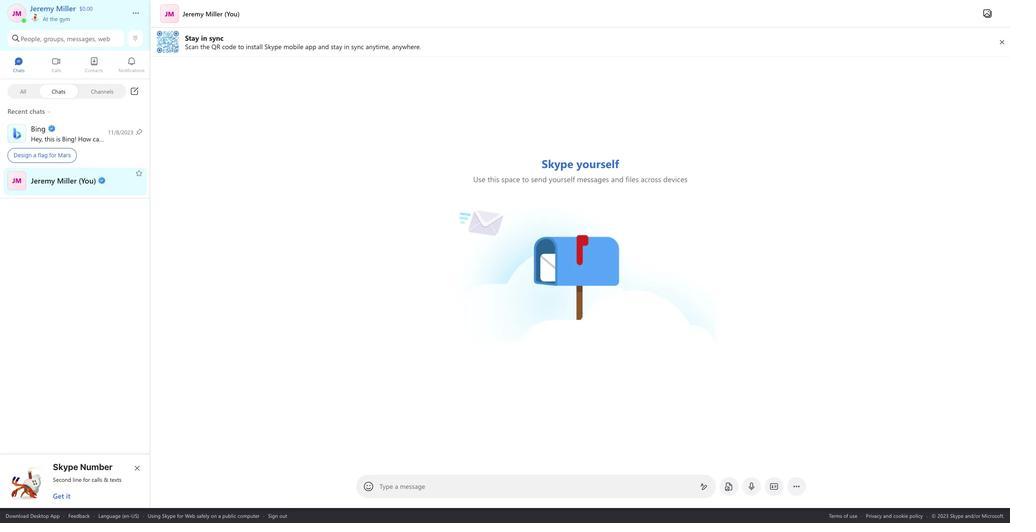 Task type: describe. For each thing, give the bounding box(es) containing it.
using skype for web safely on a public computer link
[[148, 512, 260, 519]]

language
[[98, 512, 121, 519]]

this
[[45, 134, 55, 143]]

web
[[185, 512, 195, 519]]

you
[[122, 134, 132, 143]]

feedback link
[[68, 512, 90, 519]]

sign
[[268, 512, 278, 519]]

flag
[[38, 152, 48, 159]]

message
[[400, 482, 426, 491]]

gym
[[59, 15, 70, 22]]

on
[[211, 512, 217, 519]]

design a flag for mars
[[14, 152, 71, 159]]

it
[[66, 492, 70, 501]]

download desktop app
[[6, 512, 60, 519]]

download
[[6, 512, 29, 519]]

design
[[14, 152, 32, 159]]

how
[[78, 134, 91, 143]]

can
[[93, 134, 103, 143]]

out
[[280, 512, 287, 519]]

!
[[75, 134, 76, 143]]

people, groups, messages, web button
[[7, 30, 124, 47]]

number
[[80, 463, 113, 472]]

(en-
[[122, 512, 131, 519]]

people, groups, messages, web
[[21, 34, 110, 43]]

skype number
[[53, 463, 113, 472]]

download desktop app link
[[6, 512, 60, 519]]

cookie
[[894, 512, 909, 519]]

of
[[844, 512, 849, 519]]

2 vertical spatial a
[[218, 512, 221, 519]]

groups,
[[43, 34, 65, 43]]

bing
[[62, 134, 75, 143]]

a for message
[[395, 482, 399, 491]]

&
[[104, 476, 108, 484]]

desktop
[[30, 512, 49, 519]]

people,
[[21, 34, 42, 43]]

type a message
[[380, 482, 426, 491]]

language (en-us)
[[98, 512, 139, 519]]

terms of use link
[[830, 512, 858, 519]]

type
[[380, 482, 393, 491]]

messages,
[[67, 34, 96, 43]]

public
[[222, 512, 236, 519]]

calls
[[92, 476, 102, 484]]



Task type: vqa. For each thing, say whether or not it's contained in the screenshot.
With
no



Task type: locate. For each thing, give the bounding box(es) containing it.
using skype for web safely on a public computer
[[148, 512, 260, 519]]

1 vertical spatial for
[[83, 476, 90, 484]]

a left flag
[[33, 152, 36, 159]]

at the gym button
[[30, 13, 123, 22]]

a right type
[[395, 482, 399, 491]]

web
[[98, 34, 110, 43]]

2 vertical spatial for
[[177, 512, 184, 519]]

sign out link
[[268, 512, 287, 519]]

second
[[53, 476, 71, 484]]

privacy
[[867, 512, 883, 519]]

texts
[[110, 476, 122, 484]]

and
[[884, 512, 892, 519]]

chats
[[52, 87, 66, 95]]

privacy and cookie policy link
[[867, 512, 924, 519]]

feedback
[[68, 512, 90, 519]]

terms
[[830, 512, 843, 519]]

second line for calls & texts
[[53, 476, 122, 484]]

computer
[[238, 512, 260, 519]]

1 horizontal spatial a
[[218, 512, 221, 519]]

0 horizontal spatial a
[[33, 152, 36, 159]]

0 horizontal spatial for
[[49, 152, 57, 159]]

0 vertical spatial a
[[33, 152, 36, 159]]

0 vertical spatial for
[[49, 152, 57, 159]]

1 horizontal spatial skype
[[162, 512, 176, 519]]

app
[[50, 512, 60, 519]]

skype up second
[[53, 463, 78, 472]]

language (en-us) link
[[98, 512, 139, 519]]

today?
[[134, 134, 152, 143]]

policy
[[910, 512, 924, 519]]

for left web
[[177, 512, 184, 519]]

channels
[[91, 87, 114, 95]]

line
[[73, 476, 82, 484]]

sign out
[[268, 512, 287, 519]]

skype
[[53, 463, 78, 472], [162, 512, 176, 519]]

for inside skype number "element"
[[83, 476, 90, 484]]

for
[[49, 152, 57, 159], [83, 476, 90, 484], [177, 512, 184, 519]]

at the gym
[[41, 15, 70, 22]]

is
[[56, 134, 60, 143]]

for right flag
[[49, 152, 57, 159]]

for for second line for calls & texts
[[83, 476, 90, 484]]

2 horizontal spatial for
[[177, 512, 184, 519]]

at
[[43, 15, 48, 22]]

help
[[108, 134, 120, 143]]

mars
[[58, 152, 71, 159]]

tab list
[[0, 53, 150, 79]]

skype inside skype number "element"
[[53, 463, 78, 472]]

1 horizontal spatial for
[[83, 476, 90, 484]]

hey, this is bing ! how can i help you today?
[[31, 134, 154, 143]]

a
[[33, 152, 36, 159], [395, 482, 399, 491], [218, 512, 221, 519]]

use
[[850, 512, 858, 519]]

us)
[[131, 512, 139, 519]]

get it
[[53, 492, 70, 501]]

terms of use
[[830, 512, 858, 519]]

get
[[53, 492, 64, 501]]

the
[[50, 15, 58, 22]]

a right on
[[218, 512, 221, 519]]

i
[[104, 134, 106, 143]]

Type a message text field
[[380, 482, 693, 492]]

2 horizontal spatial a
[[395, 482, 399, 491]]

a for flag
[[33, 152, 36, 159]]

for right line
[[83, 476, 90, 484]]

safely
[[197, 512, 210, 519]]

all
[[20, 87, 26, 95]]

for for using skype for web safely on a public computer
[[177, 512, 184, 519]]

using
[[148, 512, 161, 519]]

privacy and cookie policy
[[867, 512, 924, 519]]

0 horizontal spatial skype
[[53, 463, 78, 472]]

skype number element
[[8, 463, 143, 501]]

0 vertical spatial skype
[[53, 463, 78, 472]]

hey,
[[31, 134, 43, 143]]

skype right using
[[162, 512, 176, 519]]

1 vertical spatial skype
[[162, 512, 176, 519]]

1 vertical spatial a
[[395, 482, 399, 491]]



